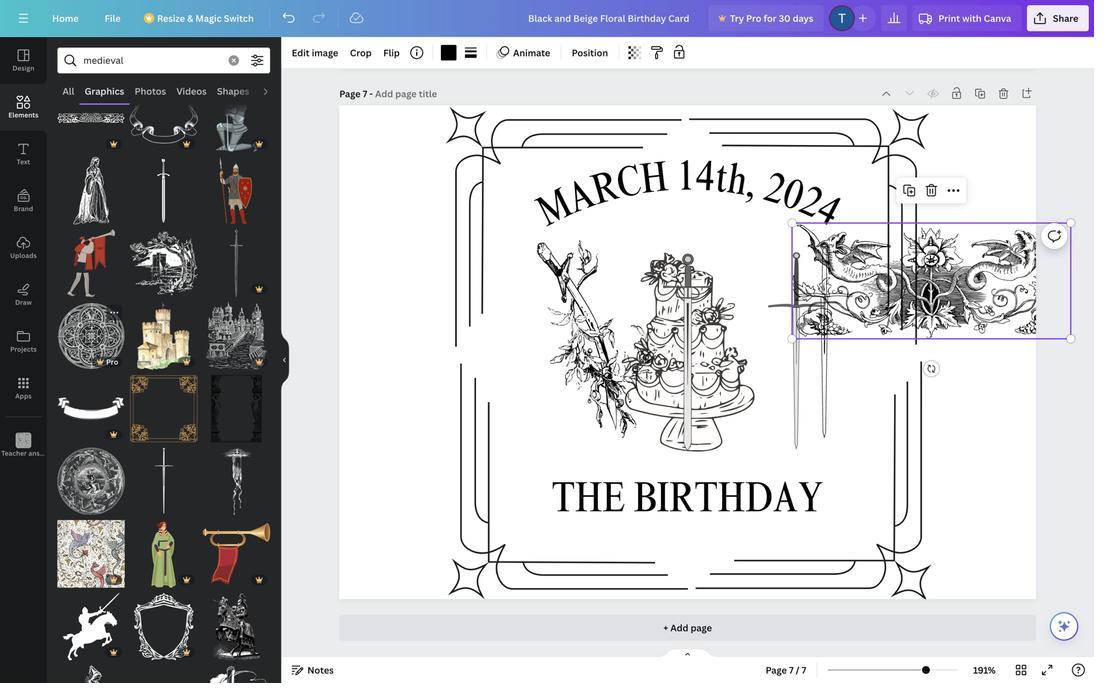 Task type: locate. For each thing, give the bounding box(es) containing it.
audio button
[[255, 79, 291, 104]]

page
[[339, 88, 361, 100], [766, 665, 787, 677]]

switch
[[224, 12, 254, 24]]

page
[[691, 622, 712, 635]]

print with canva button
[[913, 5, 1022, 31]]

+ add page
[[664, 622, 712, 635]]

+ add page button
[[339, 615, 1036, 642]]

teacher answer keys
[[1, 449, 68, 458]]

photos
[[135, 85, 166, 97]]

30
[[779, 12, 791, 24]]

crop button
[[345, 42, 377, 63]]

audio
[[260, 85, 286, 97]]

page 7 / 7
[[766, 665, 806, 677]]

share
[[1053, 12, 1079, 24]]

apps
[[15, 392, 32, 401]]

draw button
[[0, 272, 47, 318]]

print
[[939, 12, 960, 24]]

group
[[57, 84, 125, 152], [130, 84, 198, 152], [203, 84, 270, 152], [57, 149, 125, 225], [130, 149, 198, 225], [203, 149, 270, 225], [57, 222, 125, 297], [203, 230, 270, 297], [203, 295, 270, 370], [57, 303, 125, 370], [130, 303, 198, 370], [57, 368, 125, 443], [130, 368, 198, 443], [203, 368, 270, 443], [57, 440, 125, 516], [130, 440, 198, 516], [203, 440, 270, 516], [57, 513, 125, 588], [203, 513, 270, 588], [130, 521, 198, 588], [57, 586, 125, 661], [130, 586, 198, 661], [203, 586, 270, 661], [57, 658, 125, 684], [179, 658, 195, 674], [203, 658, 270, 684]]

draw
[[15, 298, 32, 307]]

1
[[677, 159, 696, 202]]

medieval trumpet with flag image
[[203, 521, 270, 588]]

Design title text field
[[518, 5, 703, 31]]

crop
[[350, 47, 372, 59]]

hide image
[[281, 329, 289, 392]]

1 vertical spatial page
[[766, 665, 787, 677]]

7 right /
[[802, 665, 806, 677]]

shapes button
[[212, 79, 255, 104]]

illustration of a sword image
[[130, 157, 198, 225], [130, 448, 198, 516]]

projects button
[[0, 318, 47, 365]]

birthday
[[634, 482, 824, 524]]

knight on horseback illustration image
[[203, 594, 270, 661]]

shapes
[[217, 85, 249, 97]]

all button
[[57, 79, 79, 104]]

resize & magic switch
[[157, 12, 254, 24]]

animate button
[[492, 42, 556, 63]]

medieval seamless pattern with dragons image
[[57, 521, 125, 588]]

design button
[[0, 37, 47, 84]]

flip
[[383, 47, 400, 59]]

days
[[793, 12, 814, 24]]

text
[[17, 158, 30, 166]]

home link
[[42, 5, 89, 31]]

graphics button
[[79, 79, 129, 104]]

1 horizontal spatial page
[[766, 665, 787, 677]]

print with canva
[[939, 12, 1011, 24]]

elements
[[8, 111, 39, 120]]

canva assistant image
[[1056, 619, 1072, 635]]

uploads button
[[0, 225, 47, 272]]

all
[[63, 85, 74, 97]]

image
[[312, 47, 338, 59]]

answer
[[28, 449, 51, 458]]

brand button
[[0, 178, 47, 225]]

#000000 image
[[441, 45, 457, 61]]

resize
[[157, 12, 185, 24]]

try
[[730, 12, 744, 24]]

share button
[[1027, 5, 1089, 31]]

1 vertical spatial illustration of a sword image
[[130, 448, 198, 516]]

7 left -
[[363, 88, 367, 100]]

0 horizontal spatial page
[[339, 88, 361, 100]]

page inside button
[[766, 665, 787, 677]]

uploads
[[10, 251, 37, 260]]

1 illustration of a sword image from the top
[[130, 157, 198, 225]]

page left /
[[766, 665, 787, 677]]

stylized medieval character herald image
[[57, 230, 125, 297]]

1 horizontal spatial 7
[[789, 665, 794, 677]]

0 vertical spatial illustration of a sword image
[[130, 157, 198, 225]]

page 7 / 7 button
[[761, 660, 812, 681]]

magic
[[195, 12, 222, 24]]

page left -
[[339, 88, 361, 100]]

file button
[[94, 5, 131, 31]]

design
[[12, 64, 34, 73]]

0 vertical spatial page
[[339, 88, 361, 100]]

the birthday
[[552, 482, 824, 524]]

page for page 7 / 7
[[766, 665, 787, 677]]

edit
[[292, 47, 310, 59]]

7
[[363, 88, 367, 100], [789, 665, 794, 677], [802, 665, 806, 677]]

for
[[764, 12, 777, 24]]

0 horizontal spatial 7
[[363, 88, 367, 100]]

try pro for 30 days button
[[709, 5, 824, 31]]

7 left /
[[789, 665, 794, 677]]

file
[[105, 12, 121, 24]]

heraldic medieval banner, coat of arms ribbon image
[[57, 375, 125, 443]]

notes button
[[287, 660, 339, 681]]

flip button
[[378, 42, 405, 63]]

medieval frame border illustration image
[[203, 375, 270, 443]]



Task type: vqa. For each thing, say whether or not it's contained in the screenshot.
Baroque Classic Design "image"
yes



Task type: describe. For each thing, give the bounding box(es) containing it.
photos button
[[129, 79, 171, 104]]

show pages image
[[657, 649, 719, 659]]

notes
[[307, 665, 334, 677]]

position
[[572, 47, 608, 59]]

page 7 -
[[339, 88, 375, 100]]

medieval woman vector image
[[130, 521, 198, 588]]

text button
[[0, 131, 47, 178]]

medieval solider icon image
[[203, 157, 270, 225]]

videos button
[[171, 79, 212, 104]]

/
[[796, 665, 800, 677]]

animate
[[513, 47, 550, 59]]

edit image button
[[287, 42, 344, 63]]

page for page 7 -
[[339, 88, 361, 100]]

2 illustration of a sword image from the top
[[130, 448, 198, 516]]

canva
[[984, 12, 1011, 24]]

graphics
[[85, 85, 124, 97]]

&
[[187, 12, 193, 24]]

try pro for 30 days
[[730, 12, 814, 24]]

hand drawn castle image
[[130, 303, 198, 370]]

add
[[670, 622, 689, 635]]

resize & magic switch button
[[136, 5, 264, 31]]

brand
[[14, 205, 33, 213]]

Search elements search field
[[83, 48, 221, 73]]

-
[[369, 88, 373, 100]]

elements button
[[0, 84, 47, 131]]

position button
[[567, 42, 613, 63]]

pro
[[746, 12, 762, 24]]

7 for /
[[789, 665, 794, 677]]

191%
[[973, 665, 996, 677]]

the
[[552, 482, 626, 524]]

baroque classic design image
[[130, 375, 198, 443]]

medieval knight kneeling with sword cartoon illustration image
[[203, 84, 270, 152]]

teacher
[[1, 449, 27, 458]]

videos
[[177, 85, 207, 97]]

keys
[[53, 449, 68, 458]]

with
[[962, 12, 982, 24]]

medieval border image
[[57, 84, 125, 152]]

;
[[23, 450, 24, 458]]

2 horizontal spatial 7
[[802, 665, 806, 677]]

+
[[664, 622, 668, 635]]

191% button
[[963, 660, 1006, 681]]

7 for -
[[363, 88, 367, 100]]

#000000 image
[[441, 45, 457, 61]]

home
[[52, 12, 79, 24]]

main menu bar
[[0, 0, 1094, 37]]

Page title text field
[[375, 87, 438, 100]]

projects
[[10, 345, 37, 354]]

edit image
[[292, 47, 338, 59]]

side panel tab list
[[0, 37, 68, 470]]

apps button
[[0, 365, 47, 412]]



